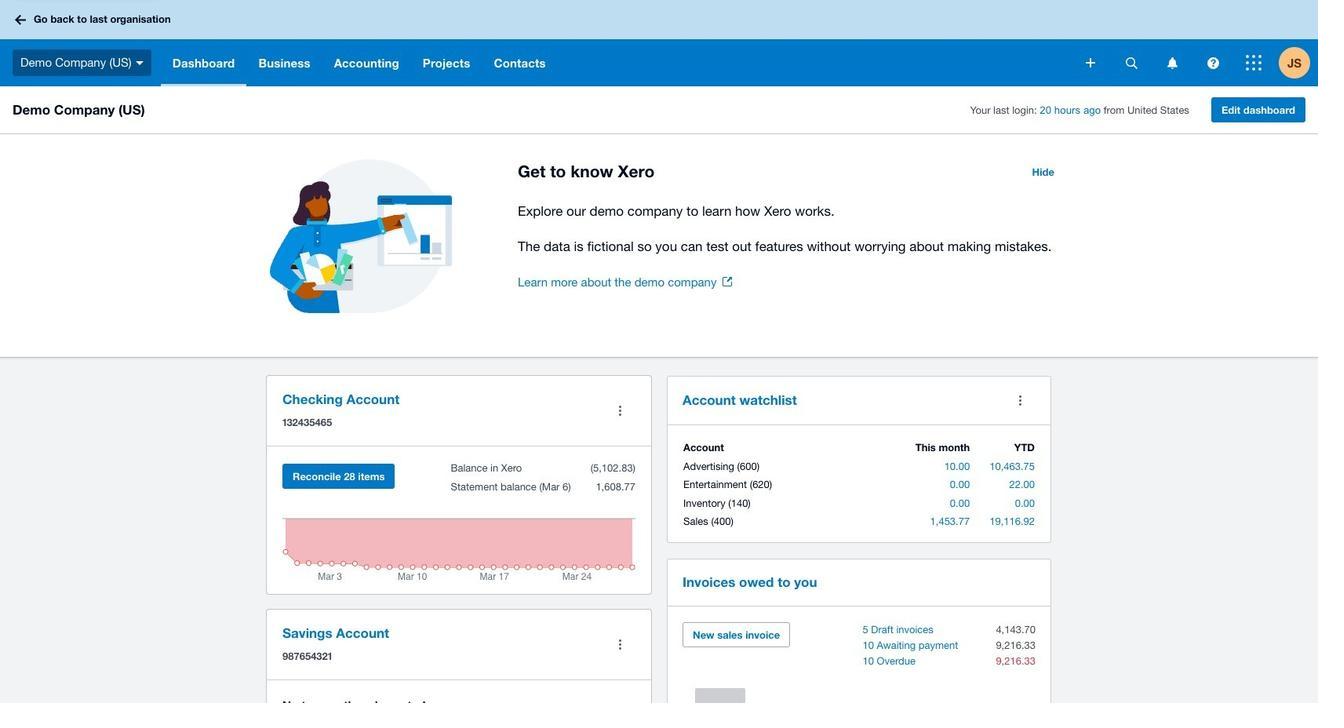 Task type: vqa. For each thing, say whether or not it's contained in the screenshot.
first Business popup button from right
no



Task type: describe. For each thing, give the bounding box(es) containing it.
1 horizontal spatial svg image
[[1246, 55, 1262, 71]]

1 manage menu toggle image from the top
[[604, 395, 636, 427]]



Task type: locate. For each thing, give the bounding box(es) containing it.
manage menu toggle image
[[604, 395, 636, 427], [604, 629, 636, 661]]

intro banner body element
[[518, 200, 1064, 257]]

0 vertical spatial manage menu toggle image
[[604, 395, 636, 427]]

svg image
[[15, 15, 26, 25], [1168, 57, 1178, 69], [1208, 57, 1219, 69], [1086, 58, 1096, 68], [136, 61, 143, 65]]

accounts watchlist options image
[[1005, 385, 1036, 416]]

2 manage menu toggle image from the top
[[604, 629, 636, 661]]

0 horizontal spatial svg image
[[1126, 57, 1138, 69]]

svg image
[[1246, 55, 1262, 71], [1126, 57, 1138, 69]]

1 vertical spatial manage menu toggle image
[[604, 629, 636, 661]]

banner
[[0, 0, 1319, 86]]



